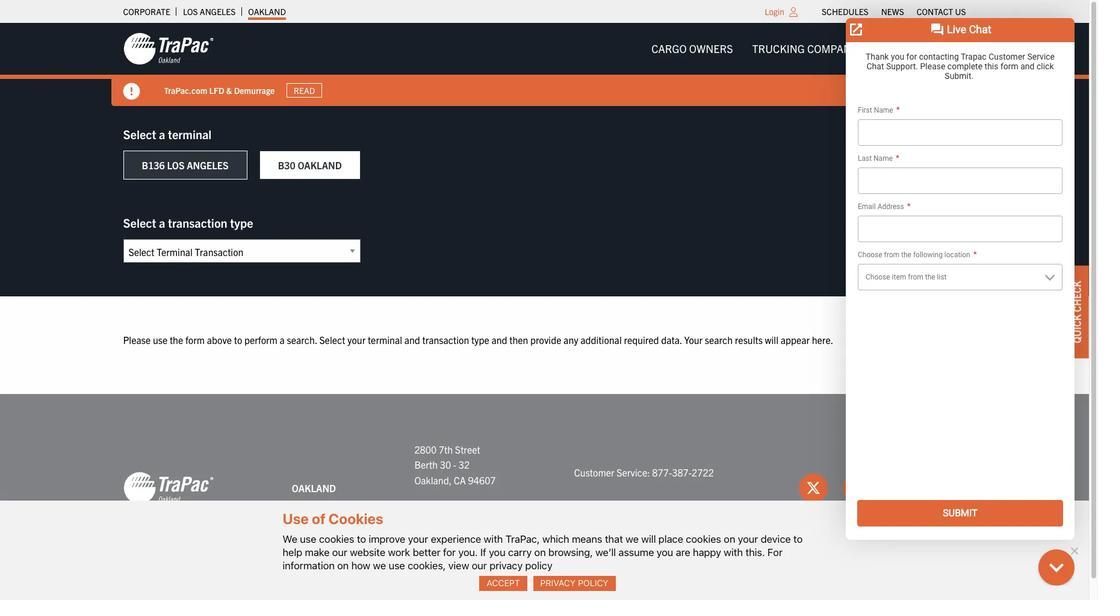 Task type: locate. For each thing, give the bounding box(es) containing it.
1 horizontal spatial and
[[492, 334, 508, 346]]

select a terminal
[[123, 127, 212, 142]]

with left this.
[[724, 546, 743, 558]]

0 horizontal spatial check
[[914, 135, 948, 147]]

0 vertical spatial angeles
[[200, 6, 236, 17]]

with up if
[[484, 533, 503, 545]]

solid image
[[123, 83, 140, 100], [948, 137, 958, 146]]

select down b136
[[123, 215, 156, 230]]

2 horizontal spatial use
[[389, 560, 405, 572]]

oakland up of
[[292, 482, 336, 494]]

a for transaction
[[159, 215, 165, 230]]

you.
[[459, 546, 478, 558]]

2 horizontal spatial on
[[724, 533, 736, 545]]

1 you from the left
[[489, 546, 506, 558]]

footer
[[0, 394, 1090, 600]]

read link
[[287, 83, 322, 98]]

a for terminal
[[159, 127, 165, 142]]

0 horizontal spatial cookies
[[319, 533, 355, 545]]

ca
[[454, 474, 466, 486]]

schedules
[[822, 6, 869, 17]]

place
[[659, 533, 684, 545]]

oakland,
[[415, 474, 452, 486]]

you down place
[[657, 546, 674, 558]]

los
[[183, 6, 198, 17], [167, 159, 185, 171]]

quick check link
[[1066, 266, 1090, 358]]

transaction
[[168, 215, 228, 230], [423, 334, 469, 346]]

our down if
[[472, 560, 487, 572]]

0 vertical spatial oakland image
[[123, 32, 214, 66]]

trapac.com
[[164, 85, 207, 96]]

quick check
[[1072, 281, 1084, 343]]

angeles inside los angeles link
[[200, 6, 236, 17]]

read
[[294, 85, 315, 96]]

use down work
[[389, 560, 405, 572]]

to up website
[[357, 533, 366, 545]]

menu bar containing cargo owners
[[642, 37, 976, 61]]

oakland image inside banner
[[123, 32, 214, 66]]

1 vertical spatial our
[[472, 560, 487, 572]]

2800
[[415, 443, 437, 455]]

select right search.
[[320, 334, 345, 346]]

you
[[489, 546, 506, 558], [657, 546, 674, 558]]

2 vertical spatial select
[[320, 334, 345, 346]]

and
[[405, 334, 420, 346], [492, 334, 508, 346]]

a left search.
[[280, 334, 285, 346]]

use left the
[[153, 334, 168, 346]]

1 horizontal spatial our
[[472, 560, 487, 572]]

0 horizontal spatial on
[[337, 560, 349, 572]]

1 vertical spatial select
[[123, 215, 156, 230]]

1 horizontal spatial to
[[357, 533, 366, 545]]

1 vertical spatial type
[[472, 334, 490, 346]]

0 horizontal spatial and
[[405, 334, 420, 346]]

1 vertical spatial check
[[1072, 281, 1084, 312]]

berth
[[415, 459, 438, 471]]

lines
[[938, 42, 967, 55]]

menu bar
[[816, 3, 973, 20], [642, 37, 976, 61]]

will
[[765, 334, 779, 346], [642, 533, 656, 545]]

we
[[283, 533, 298, 545]]

1 horizontal spatial terminal
[[368, 334, 402, 346]]

0 vertical spatial transaction
[[168, 215, 228, 230]]

to
[[234, 334, 242, 346], [357, 533, 366, 545], [794, 533, 803, 545]]

angeles left oakland link
[[200, 6, 236, 17]]

your up this.
[[738, 533, 759, 545]]

on up policy
[[535, 546, 546, 558]]

will right results
[[765, 334, 779, 346]]

customer service: 877-387-2722
[[575, 466, 714, 478]]

0 horizontal spatial type
[[230, 215, 253, 230]]

0 vertical spatial with
[[484, 533, 503, 545]]

appear
[[781, 334, 810, 346]]

1 horizontal spatial cookies
[[686, 533, 722, 545]]

this.
[[746, 546, 765, 558]]

your right search.
[[348, 334, 366, 346]]

we up the assume on the bottom right
[[626, 533, 639, 545]]

a
[[159, 127, 165, 142], [159, 215, 165, 230], [280, 334, 285, 346]]

lfd
[[209, 85, 224, 96]]

accept link
[[480, 576, 528, 591]]

1 horizontal spatial with
[[724, 546, 743, 558]]

banner
[[0, 23, 1099, 106]]

accept
[[487, 578, 520, 588]]

0 horizontal spatial your
[[348, 334, 366, 346]]

policy
[[578, 578, 609, 588]]

above
[[207, 334, 232, 346]]

0 horizontal spatial will
[[642, 533, 656, 545]]

0 vertical spatial terminal
[[168, 127, 212, 142]]

0 vertical spatial select
[[123, 127, 156, 142]]

banner containing cargo owners
[[0, 23, 1099, 106]]

1 vertical spatial with
[[724, 546, 743, 558]]

&
[[226, 85, 232, 96]]

assume
[[619, 546, 655, 558]]

corporate
[[123, 6, 170, 17]]

0 vertical spatial los
[[183, 6, 198, 17]]

if
[[481, 546, 487, 558]]

a down b136
[[159, 215, 165, 230]]

0 horizontal spatial terminal
[[168, 127, 212, 142]]

angeles down select a terminal
[[187, 159, 229, 171]]

1 vertical spatial on
[[535, 546, 546, 558]]

877-
[[653, 466, 672, 478]]

0 vertical spatial a
[[159, 127, 165, 142]]

0 vertical spatial our
[[332, 546, 348, 558]]

oakland image
[[123, 32, 214, 66], [123, 471, 214, 505]]

7th
[[439, 443, 453, 455]]

0 vertical spatial menu bar
[[816, 3, 973, 20]]

1 oakland image from the top
[[123, 32, 214, 66]]

carry
[[508, 546, 532, 558]]

0 vertical spatial solid image
[[123, 83, 140, 100]]

1 vertical spatial will
[[642, 533, 656, 545]]

menu bar down the light icon
[[642, 37, 976, 61]]

select up b136
[[123, 127, 156, 142]]

0 vertical spatial will
[[765, 334, 779, 346]]

0 horizontal spatial use
[[153, 334, 168, 346]]

los right b136
[[167, 159, 185, 171]]

cookies up happy
[[686, 533, 722, 545]]

30
[[440, 459, 451, 471]]

we down website
[[373, 560, 386, 572]]

2 oakland image from the top
[[123, 471, 214, 505]]

form
[[186, 334, 205, 346]]

are
[[676, 546, 691, 558]]

login link
[[765, 6, 785, 17]]

device
[[761, 533, 791, 545]]

2811
[[460, 520, 482, 532]]

menu bar up shipping
[[816, 3, 973, 20]]

our right make
[[332, 546, 348, 558]]

experience
[[431, 533, 482, 545]]

you right if
[[489, 546, 506, 558]]

0 horizontal spatial solid image
[[123, 83, 140, 100]]

los angeles link
[[183, 3, 236, 20]]

a up b136
[[159, 127, 165, 142]]

0 vertical spatial oakland
[[248, 6, 286, 17]]

oakland image inside footer
[[123, 471, 214, 505]]

1 horizontal spatial solid image
[[948, 137, 958, 146]]

0 horizontal spatial transaction
[[168, 215, 228, 230]]

1 vertical spatial los
[[167, 159, 185, 171]]

1 horizontal spatial we
[[626, 533, 639, 545]]

1 horizontal spatial check
[[1072, 281, 1084, 312]]

to right above
[[234, 334, 242, 346]]

angeles
[[200, 6, 236, 17], [187, 159, 229, 171]]

required
[[624, 334, 659, 346]]

1 horizontal spatial will
[[765, 334, 779, 346]]

type
[[230, 215, 253, 230], [472, 334, 490, 346]]

view
[[449, 560, 470, 572]]

0 horizontal spatial you
[[489, 546, 506, 558]]

that
[[605, 533, 623, 545]]

2 vertical spatial oakland
[[292, 482, 336, 494]]

0 vertical spatial type
[[230, 215, 253, 230]]

0 horizontal spatial with
[[484, 533, 503, 545]]

will up the assume on the bottom right
[[642, 533, 656, 545]]

to right device
[[794, 533, 803, 545]]

2722
[[692, 466, 714, 478]]

news
[[882, 6, 905, 17]]

1 vertical spatial menu bar
[[642, 37, 976, 61]]

oakland right los angeles
[[248, 6, 286, 17]]

improve
[[369, 533, 406, 545]]

b30
[[278, 159, 296, 171]]

94607
[[468, 474, 496, 486]]

0 vertical spatial we
[[626, 533, 639, 545]]

trapac,
[[506, 533, 540, 545]]

oakland right b30
[[298, 159, 342, 171]]

2 vertical spatial use
[[389, 560, 405, 572]]

1 vertical spatial we
[[373, 560, 386, 572]]

privacy policy
[[541, 578, 609, 588]]

terminal
[[168, 127, 212, 142], [368, 334, 402, 346]]

1 vertical spatial a
[[159, 215, 165, 230]]

on left how at left
[[337, 560, 349, 572]]

0 horizontal spatial to
[[234, 334, 242, 346]]

0 vertical spatial check
[[914, 135, 948, 147]]

our
[[332, 546, 348, 558], [472, 560, 487, 572]]

check inside quick check link
[[1072, 281, 1084, 312]]

corporate link
[[123, 3, 170, 20]]

los right corporate
[[183, 6, 198, 17]]

1 vertical spatial transaction
[[423, 334, 469, 346]]

1 horizontal spatial use
[[300, 533, 317, 545]]

on left device
[[724, 533, 736, 545]]

cookies
[[319, 533, 355, 545], [686, 533, 722, 545]]

0 horizontal spatial we
[[373, 560, 386, 572]]

privacy
[[541, 578, 576, 588]]

oakland image for banner in the top of the page containing cargo owners
[[123, 32, 214, 66]]

oakland link
[[248, 3, 286, 20]]

select
[[123, 127, 156, 142], [123, 215, 156, 230], [320, 334, 345, 346]]

use up make
[[300, 533, 317, 545]]

companies
[[808, 42, 867, 55]]

cookies up make
[[319, 533, 355, 545]]

1 vertical spatial solid image
[[948, 137, 958, 146]]

cookies
[[329, 511, 384, 527]]

your down port
[[408, 533, 429, 545]]

1 horizontal spatial you
[[657, 546, 674, 558]]

1 vertical spatial oakland image
[[123, 471, 214, 505]]

your
[[685, 334, 703, 346]]

menu bar inside banner
[[642, 37, 976, 61]]

privacy policy link
[[534, 576, 616, 591]]



Task type: describe. For each thing, give the bounding box(es) containing it.
0 horizontal spatial our
[[332, 546, 348, 558]]

b136 los angeles
[[142, 159, 229, 171]]

b30 oakland
[[278, 159, 342, 171]]

code:
[[434, 520, 457, 532]]

the
[[170, 334, 183, 346]]

for
[[768, 546, 783, 558]]

port
[[415, 520, 432, 532]]

contact us
[[917, 6, 967, 17]]

which
[[543, 533, 570, 545]]

1 vertical spatial terminal
[[368, 334, 402, 346]]

results
[[735, 334, 763, 346]]

then
[[510, 334, 529, 346]]

1 horizontal spatial your
[[408, 533, 429, 545]]

menu bar containing schedules
[[816, 3, 973, 20]]

schedules link
[[822, 3, 869, 20]]

please use the form above to perform a search. select your terminal and transaction type and then provide any additional required data. your search results will appear here.
[[123, 334, 834, 346]]

387-
[[672, 466, 692, 478]]

2 cookies from the left
[[686, 533, 722, 545]]

contact us link
[[917, 3, 967, 20]]

los angeles
[[183, 6, 236, 17]]

login
[[765, 6, 785, 17]]

1 cookies from the left
[[319, 533, 355, 545]]

shipping
[[887, 42, 935, 55]]

how
[[352, 560, 371, 572]]

select a transaction type
[[123, 215, 253, 230]]

select for select a terminal
[[123, 127, 156, 142]]

make
[[305, 546, 330, 558]]

2 horizontal spatial to
[[794, 533, 803, 545]]

1 vertical spatial angeles
[[187, 159, 229, 171]]

shipping lines link
[[877, 37, 976, 61]]

website
[[350, 546, 386, 558]]

2 vertical spatial on
[[337, 560, 349, 572]]

cargo
[[652, 42, 687, 55]]

search
[[705, 334, 733, 346]]

better
[[413, 546, 441, 558]]

trucking
[[753, 42, 805, 55]]

0 vertical spatial use
[[153, 334, 168, 346]]

search.
[[287, 334, 317, 346]]

select for select a transaction type
[[123, 215, 156, 230]]

2 vertical spatial a
[[280, 334, 285, 346]]

oakland image for footer containing 2800 7th street
[[123, 471, 214, 505]]

perform
[[245, 334, 278, 346]]

cargo owners link
[[642, 37, 743, 61]]

will inside use of cookies we use cookies to improve your experience with trapac, which means that we will place cookies on your device to help make our website work better for you. if you carry on browsing, we'll assume you are happy with this. for information on how we use cookies, view our privacy policy
[[642, 533, 656, 545]]

use
[[283, 511, 309, 527]]

of
[[312, 511, 326, 527]]

use of cookies we use cookies to improve your experience with trapac, which means that we will place cookies on your device to help make our website work better for you. if you carry on browsing, we'll assume you are happy with this. for information on how we use cookies, view our privacy policy
[[283, 511, 803, 572]]

owners
[[690, 42, 734, 55]]

2 and from the left
[[492, 334, 508, 346]]

trucking companies
[[753, 42, 867, 55]]

1 horizontal spatial on
[[535, 546, 546, 558]]

footer containing 2800 7th street
[[0, 394, 1090, 600]]

check inside check button
[[914, 135, 948, 147]]

news link
[[882, 3, 905, 20]]

port code:  2811
[[415, 520, 482, 532]]

additional
[[581, 334, 622, 346]]

means
[[572, 533, 603, 545]]

contact
[[917, 6, 954, 17]]

quick
[[1072, 314, 1084, 343]]

browsing,
[[549, 546, 593, 558]]

demurrage
[[234, 85, 275, 96]]

1 horizontal spatial transaction
[[423, 334, 469, 346]]

b136
[[142, 159, 165, 171]]

2 horizontal spatial your
[[738, 533, 759, 545]]

0 vertical spatial on
[[724, 533, 736, 545]]

service:
[[617, 466, 650, 478]]

any
[[564, 334, 579, 346]]

we'll
[[596, 546, 616, 558]]

work
[[388, 546, 410, 558]]

cargo owners
[[652, 42, 734, 55]]

help
[[283, 546, 303, 558]]

happy
[[693, 546, 722, 558]]

here.
[[813, 334, 834, 346]]

information
[[283, 560, 335, 572]]

check button
[[905, 127, 967, 155]]

provide
[[531, 334, 562, 346]]

solid image inside check button
[[948, 137, 958, 146]]

trapac.com lfd & demurrage
[[164, 85, 275, 96]]

privacy
[[490, 560, 523, 572]]

-
[[454, 459, 457, 471]]

1 horizontal spatial type
[[472, 334, 490, 346]]

2800 7th street berth 30 - 32 oakland, ca 94607
[[415, 443, 496, 486]]

for
[[443, 546, 456, 558]]

32
[[459, 459, 470, 471]]

street
[[455, 443, 481, 455]]

2 you from the left
[[657, 546, 674, 558]]

no image
[[1069, 544, 1081, 557]]

data.
[[662, 334, 683, 346]]

1 and from the left
[[405, 334, 420, 346]]

1 vertical spatial oakland
[[298, 159, 342, 171]]

1 vertical spatial use
[[300, 533, 317, 545]]

customer
[[575, 466, 615, 478]]

oakland inside footer
[[292, 482, 336, 494]]

us
[[956, 6, 967, 17]]

light image
[[790, 7, 798, 17]]

solid image inside banner
[[123, 83, 140, 100]]

shipping lines
[[887, 42, 967, 55]]



Task type: vqa. For each thing, say whether or not it's contained in the screenshot.
view
yes



